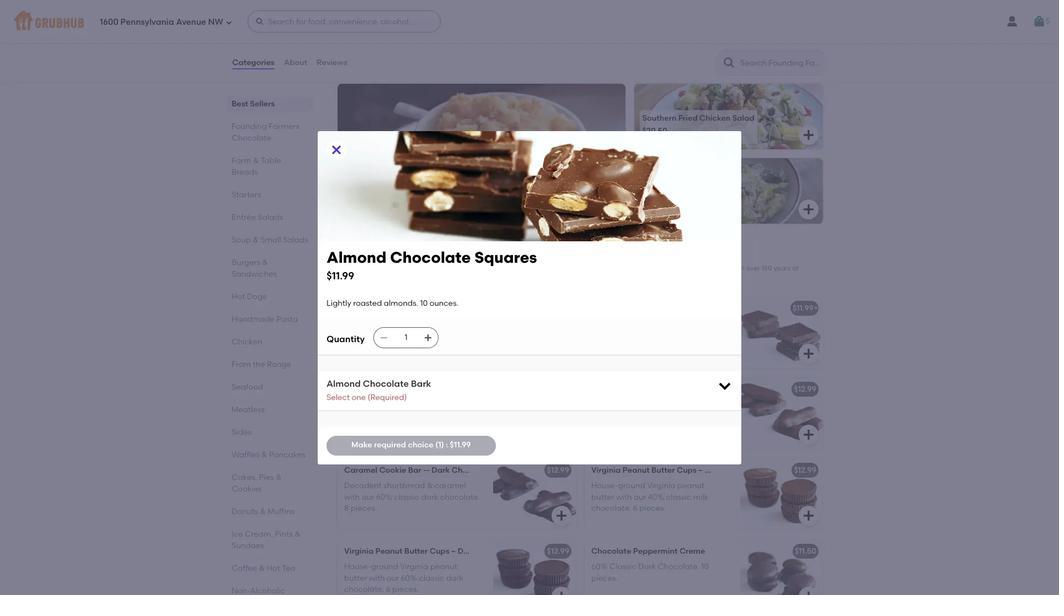Task type: vqa. For each thing, say whether or not it's contained in the screenshot.
Los Angeles, CA
no



Task type: locate. For each thing, give the bounding box(es) containing it.
pieces. inside decadent shortbread & caramel with our 40% classic milk chocolate. 8 pieces.
[[598, 423, 624, 433]]

ground down virginia peanut butter cups – dark chocolate
[[371, 563, 398, 572]]

40% inside house-ground virginia peanut butter with our 40% classic milk chocolate. 6 pieces.
[[648, 493, 664, 503]]

decadent inside decadent shortbread & caramel with our 40% classic milk chocolate. 8 pieces.
[[592, 401, 629, 410]]

house- for house-ground virginia peanut butter with our 60% classic dark chocolate. 6 pieces.
[[344, 563, 371, 572]]

1 horizontal spatial caramel
[[592, 385, 625, 395]]

hot left tea
[[267, 564, 280, 574]]

– for dark
[[451, 547, 456, 557]]

squares for almond chocolate squares
[[418, 304, 449, 313]]

hot left the dogs
[[232, 292, 245, 302]]

waffles
[[232, 451, 260, 460]]

1 vertical spatial bar
[[408, 466, 421, 476]]

burgers & sandwiches tab
[[232, 257, 309, 280]]

donuts & muffins tab
[[232, 507, 309, 518]]

best inside tab
[[232, 99, 248, 109]]

over
[[746, 265, 760, 273]]

caramel down caramel cookie bar -- dark chocolate
[[435, 482, 466, 491]]

lightly up quantity
[[344, 320, 369, 329]]

0 vertical spatial 6
[[633, 504, 638, 514]]

tab
[[232, 586, 309, 596]]

1 horizontal spatial ground
[[618, 482, 646, 491]]

0 vertical spatial bar
[[655, 385, 669, 395]]

dark
[[421, 493, 439, 503], [446, 574, 463, 584]]

1 vertical spatial ground
[[371, 563, 398, 572]]

best sellers most ordered on grubhub
[[335, 49, 432, 74]]

hot dogs tab
[[232, 291, 309, 303]]

& down caramel cookie bar -- milk chocolate
[[674, 401, 680, 410]]

and right "owned"
[[685, 265, 698, 273]]

1 vertical spatial farmers
[[393, 250, 440, 263]]

no down (tm)
[[618, 275, 626, 282]]

classic
[[641, 412, 667, 421], [394, 493, 420, 503], [666, 493, 692, 503], [419, 574, 445, 584]]

10 down creme
[[701, 563, 709, 572]]

8 for decadent shortbread & caramel with our 40% classic milk chocolate. 8 pieces.
[[592, 423, 596, 433]]

pieces. inside 60% classic dark chocolate. 10 pieces.
[[592, 574, 618, 584]]

house- inside house-ground virginia peanut butter with our 40% classic milk chocolate. 6 pieces.
[[592, 482, 618, 491]]

1 vertical spatial salad
[[672, 188, 694, 197]]

no right waxy,
[[588, 275, 597, 282]]

1 horizontal spatial 40%
[[648, 493, 664, 503]]

founding down "best sellers"
[[232, 122, 267, 131]]

8 inside the decadent shortbread & caramel with our 60% classic dark chocolate. 8 pieces.
[[344, 504, 349, 514]]

peanut up house-ground virginia peanut butter with our 40% classic milk chocolate. 6 pieces.
[[623, 466, 650, 476]]

coffee & hot tea
[[232, 564, 295, 574]]

& inside ice cream, pints & sundaes
[[295, 530, 301, 540]]

& inside founding farmers chocolate artisan, house-crafted chocolate made with the american chocolatier legend - guittard (tm) - family-owned and operated with over 150 years of expertise and honorable sourcing. perfect melt, smooth & luscious, never waxy, no fillers, no artificial ingredients.
[[514, 275, 519, 282]]

bar for milk
[[655, 385, 669, 395]]

0 vertical spatial caramel
[[592, 385, 625, 395]]

1 vertical spatial butter
[[405, 547, 428, 557]]

60% inside house-ground virginia peanut butter with our 60% classic dark chocolate. 6 pieces.
[[401, 574, 417, 584]]

founding inside founding farmers chocolate artisan, house-crafted chocolate made with the american chocolatier legend - guittard (tm) - family-owned and operated with over 150 years of expertise and honorable sourcing. perfect melt, smooth & luscious, never waxy, no fillers, no artificial ingredients.
[[335, 250, 390, 263]]

butter for 60%
[[405, 547, 428, 557]]

&
[[253, 156, 259, 166], [253, 236, 259, 245], [262, 258, 268, 268], [514, 275, 519, 282], [372, 401, 377, 410], [674, 401, 680, 410], [261, 451, 267, 460], [276, 473, 282, 483], [427, 482, 433, 491], [260, 508, 266, 517], [295, 530, 301, 540], [259, 564, 265, 574]]

peppermint
[[633, 547, 678, 557]]

0 horizontal spatial of
[[618, 320, 625, 329]]

farm & table breads
[[232, 156, 281, 177]]

salads inside tab
[[283, 236, 308, 245]]

0 horizontal spatial house-
[[344, 563, 371, 572]]

salad inside caesar salad $13.50
[[672, 188, 694, 197]]

& right 'pies'
[[276, 473, 282, 483]]

0 vertical spatial decadent
[[592, 401, 629, 410]]

0 horizontal spatial decadent
[[344, 482, 382, 491]]

chocolate
[[232, 134, 271, 143], [390, 248, 471, 267], [443, 250, 504, 263], [376, 304, 416, 313], [363, 379, 409, 389], [391, 385, 431, 395], [696, 385, 736, 395], [452, 466, 492, 476], [722, 466, 762, 476], [478, 547, 518, 557], [592, 547, 632, 557]]

founding inside the founding farmers chocolate
[[232, 122, 267, 131]]

0 vertical spatial ground
[[618, 482, 646, 491]]

chocolate. inside the decadent shortbread & caramel with our 60% classic dark chocolate. 8 pieces.
[[440, 493, 480, 503]]

0 horizontal spatial chicken
[[232, 338, 262, 347]]

salads
[[258, 213, 283, 222], [283, 236, 308, 245]]

lightly roasted almonds. 10 ounces. down almond chocolate squares
[[344, 320, 476, 329]]

burgers & sandwiches
[[232, 258, 277, 279]]

cookie up decadent shortbread & caramel with our 40% classic milk chocolate. 8 pieces.
[[627, 385, 654, 395]]

1 vertical spatial best
[[232, 99, 248, 109]]

almond chocolate squares $11.99
[[327, 248, 537, 283]]

milk for -
[[679, 385, 694, 395]]

0 vertical spatial best
[[335, 49, 361, 63]]

almond inside almond chocolate squares $11.99
[[327, 248, 387, 267]]

salads down starters tab
[[258, 213, 283, 222]]

1 horizontal spatial decadent
[[592, 401, 629, 410]]

60% down virginia peanut butter cups – dark chocolate
[[401, 574, 417, 584]]

almond up the expertise
[[327, 248, 387, 267]]

sundaes
[[232, 542, 264, 551]]

of
[[793, 265, 799, 273], [618, 320, 625, 329]]

crepes.
[[592, 331, 619, 340]]

almond up select
[[327, 379, 361, 389]]

& inside the waffles & pancakes "tab"
[[261, 451, 267, 460]]

classic down caramel cookie bar -- dark chocolate
[[394, 493, 420, 503]]

of inside founding farmers chocolate artisan, house-crafted chocolate made with the american chocolatier legend - guittard (tm) - family-owned and operated with over 150 years of expertise and honorable sourcing. perfect melt, smooth & luscious, never waxy, no fillers, no artificial ingredients.
[[793, 265, 799, 273]]

sellers for best sellers
[[250, 99, 275, 109]]

almonds.
[[384, 299, 418, 309], [402, 320, 436, 329]]

classic inside decadent shortbread & caramel with our 40% classic milk chocolate. 8 pieces.
[[641, 412, 667, 421]]

bar up decadent shortbread & caramel with our 40% classic milk chocolate. 8 pieces.
[[655, 385, 669, 395]]

chicken up from
[[232, 338, 262, 347]]

best up the founding farmers chocolate
[[232, 99, 248, 109]]

0 horizontal spatial milk
[[679, 385, 694, 395]]

caramel
[[592, 385, 625, 395], [344, 466, 378, 476]]

dark down virginia peanut butter cups – dark chocolate
[[446, 574, 463, 584]]

& right the donuts
[[260, 508, 266, 517]]

0 horizontal spatial milk
[[669, 412, 684, 421]]

0 horizontal spatial best
[[232, 99, 248, 109]]

& inside coffee & hot tea tab
[[259, 564, 265, 574]]

0 vertical spatial squares
[[475, 248, 537, 267]]

classic down caramel cookie bar -- milk chocolate
[[641, 412, 667, 421]]

almonds. down honorable
[[384, 299, 418, 309]]

butter inside house-ground virginia peanut butter with our 60% classic dark chocolate. 6 pieces.
[[344, 574, 367, 584]]

butter inside house-ground virginia peanut butter with our 40% classic milk chocolate. 6 pieces.
[[592, 493, 615, 503]]

0 horizontal spatial peanut
[[376, 547, 403, 557]]

2 vertical spatial dark
[[638, 563, 656, 572]]

1 horizontal spatial dark
[[458, 547, 476, 557]]

dark inside 60% classic dark chocolate. 10 pieces.
[[638, 563, 656, 572]]

decadent inside the decadent shortbread & caramel with our 60% classic dark chocolate. 8 pieces.
[[344, 482, 382, 491]]

donuts
[[232, 508, 258, 517]]

& inside cakes, pies & cookies
[[276, 473, 282, 483]]

1 horizontal spatial salad
[[733, 114, 755, 123]]

milk down caramel cookie bar -- milk chocolate
[[669, 412, 684, 421]]

nothing but chocolate squares image
[[493, 378, 576, 450]]

pieces. inside house-ground virginia peanut butter with our 40% classic milk chocolate. 6 pieces.
[[640, 504, 666, 514]]

waffles & pancakes tab
[[232, 450, 309, 461]]

60%
[[376, 493, 392, 503], [592, 563, 608, 572], [401, 574, 417, 584]]

& right farm
[[253, 156, 259, 166]]

farmers inside founding farmers chocolate artisan, house-crafted chocolate made with the american chocolatier legend - guittard (tm) - family-owned and operated with over 150 years of expertise and honorable sourcing. perfect melt, smooth & luscious, never waxy, no fillers, no artificial ingredients.
[[393, 250, 440, 263]]

40% down caramel cookie bar -- milk chocolate
[[623, 412, 640, 421]]

& inside farm & table breads
[[253, 156, 259, 166]]

ground inside house-ground virginia peanut butter with our 60% classic dark chocolate. 6 pieces.
[[371, 563, 398, 572]]

8 inside decadent shortbread & caramel with our 40% classic milk chocolate. 8 pieces.
[[592, 423, 596, 433]]

2 vertical spatial 60%
[[401, 574, 417, 584]]

classic down virginia peanut butter cups – milk chocolate
[[666, 493, 692, 503]]

cups up house-ground virginia peanut butter with our 40% classic milk chocolate. 6 pieces.
[[677, 466, 697, 476]]

farmers down the best sellers tab
[[269, 122, 299, 131]]

0 vertical spatial milk
[[669, 412, 684, 421]]

sourcing.
[[415, 275, 444, 282]]

2 horizontal spatial 60%
[[592, 563, 608, 572]]

2 horizontal spatial dark
[[638, 563, 656, 572]]

ground down virginia peanut butter cups – milk chocolate
[[618, 482, 646, 491]]

chocolate peppermint creme
[[592, 547, 705, 557]]

squares right bark
[[433, 385, 464, 395]]

butter up house-ground virginia peanut butter with our 60% classic dark chocolate. 6 pieces.
[[405, 547, 428, 557]]

peanut
[[678, 482, 705, 491], [430, 563, 457, 572]]

simple & decadent. 10 ounces.
[[344, 401, 458, 410]]

virginia down virginia peanut butter cups – milk chocolate
[[647, 482, 676, 491]]

chicken right fried
[[700, 114, 731, 123]]

bar down make required choice (1) : $11.99
[[408, 466, 421, 476]]

0 horizontal spatial 40%
[[623, 412, 640, 421]]

soup & small salads
[[232, 236, 308, 245]]

of right years
[[793, 265, 799, 273]]

peanut inside house-ground virginia peanut butter with our 60% classic dark chocolate. 6 pieces.
[[430, 563, 457, 572]]

founding for founding farmers chocolate artisan, house-crafted chocolate made with the american chocolatier legend - guittard (tm) - family-owned and operated with over 150 years of expertise and honorable sourcing. perfect melt, smooth & luscious, never waxy, no fillers, no artificial ingredients.
[[335, 250, 390, 263]]

1 vertical spatial cups
[[430, 547, 450, 557]]

& right the coffee
[[259, 564, 265, 574]]

shortbread down caramel cookie bar -- dark chocolate
[[384, 482, 425, 491]]

0 horizontal spatial caramel
[[344, 466, 378, 476]]

chocolate inside almond chocolate bark select one (required)
[[363, 379, 409, 389]]

founding
[[232, 122, 267, 131], [335, 250, 390, 263]]

dark
[[432, 466, 450, 476], [458, 547, 476, 557], [638, 563, 656, 572]]

sellers up "on"
[[364, 49, 402, 63]]

house-
[[592, 482, 618, 491], [344, 563, 371, 572]]

ground for 40%
[[618, 482, 646, 491]]

1 vertical spatial squares
[[418, 304, 449, 313]]

6 inside house-ground virginia peanut butter with our 40% classic milk chocolate. 6 pieces.
[[633, 504, 638, 514]]

categories
[[232, 58, 275, 67]]

6 for 40%
[[633, 504, 638, 514]]

10 down crisp,
[[621, 331, 628, 340]]

& right the pints
[[295, 530, 301, 540]]

cups up house-ground virginia peanut butter with our 60% classic dark chocolate. 6 pieces.
[[430, 547, 450, 557]]

0 horizontal spatial the
[[253, 360, 265, 370]]

waffles & pancakes
[[232, 451, 306, 460]]

0 horizontal spatial 6
[[386, 585, 391, 595]]

1 vertical spatial 8
[[344, 504, 349, 514]]

1 vertical spatial decadent
[[344, 482, 382, 491]]

& up the sandwiches
[[262, 258, 268, 268]]

classic inside house-ground virginia peanut butter with our 40% classic milk chocolate. 6 pieces.
[[666, 493, 692, 503]]

1 horizontal spatial butter
[[592, 493, 615, 503]]

almond chocolate bark select one (required)
[[327, 379, 431, 403]]

1 horizontal spatial best
[[335, 49, 361, 63]]

the up melt,
[[479, 265, 489, 273]]

0 vertical spatial of
[[793, 265, 799, 273]]

never
[[550, 275, 567, 282]]

from
[[232, 360, 251, 370]]

best inside "best sellers most ordered on grubhub"
[[335, 49, 361, 63]]

1 vertical spatial and
[[366, 275, 379, 282]]

1 horizontal spatial bar
[[655, 385, 669, 395]]

chocolate. inside decadent shortbread & caramel with our 40% classic milk chocolate. 8 pieces.
[[686, 412, 726, 421]]

squares up smooth
[[475, 248, 537, 267]]

0 vertical spatial lightly roasted almonds. 10 ounces.
[[327, 299, 459, 309]]

peanut inside house-ground virginia peanut butter with our 40% classic milk chocolate. 6 pieces.
[[678, 482, 705, 491]]

house-ground virginia peanut butter with our 60% classic dark chocolate. 6 pieces.
[[344, 563, 463, 595]]

peanut for 60%
[[376, 547, 403, 557]]

1 horizontal spatial 6
[[633, 504, 638, 514]]

shortbread inside decadent shortbread & caramel with our 40% classic milk chocolate. 8 pieces.
[[631, 401, 672, 410]]

0 vertical spatial farmers
[[269, 122, 299, 131]]

peanut down virginia peanut butter cups – dark chocolate
[[430, 563, 457, 572]]

almond chocolate squares image
[[493, 297, 576, 369]]

1 vertical spatial sellers
[[250, 99, 275, 109]]

1 horizontal spatial farmers
[[393, 250, 440, 263]]

the inside founding farmers chocolate artisan, house-crafted chocolate made with the american chocolatier legend - guittard (tm) - family-owned and operated with over 150 years of expertise and honorable sourcing. perfect melt, smooth & luscious, never waxy, no fillers, no artificial ingredients.
[[479, 265, 489, 273]]

classic down virginia peanut butter cups – dark chocolate
[[419, 574, 445, 584]]

0 vertical spatial dark
[[421, 493, 439, 503]]

cups for milk
[[677, 466, 697, 476]]

lightly roasted almonds. 10 ounces. down honorable
[[327, 299, 459, 309]]

about
[[284, 58, 307, 67]]

pints
[[275, 530, 293, 540]]

10 down sourcing. on the top left
[[420, 299, 428, 309]]

150
[[762, 265, 772, 273]]

1 vertical spatial 40%
[[648, 493, 664, 503]]

chocolate. inside house-ground virginia peanut butter with our 60% classic dark chocolate. 6 pieces.
[[344, 585, 384, 595]]

ground for 60%
[[371, 563, 398, 572]]

2 no from the left
[[618, 275, 626, 282]]

butter up house-ground virginia peanut butter with our 40% classic milk chocolate. 6 pieces.
[[652, 466, 675, 476]]

2 vertical spatial almond
[[327, 379, 361, 389]]

0 vertical spatial dark
[[432, 466, 450, 476]]

– for milk
[[699, 466, 703, 476]]

cakes,
[[232, 473, 257, 483]]

southern
[[643, 114, 677, 123]]

chocolate
[[409, 265, 442, 273]]

squares down sourcing. on the top left
[[418, 304, 449, 313]]

0 vertical spatial 60%
[[376, 493, 392, 503]]

svg image inside 'main navigation' "navigation"
[[225, 19, 232, 26]]

roasted down the expertise
[[353, 299, 382, 309]]

creme
[[680, 547, 705, 557]]

peanut down virginia peanut butter cups – milk chocolate
[[678, 482, 705, 491]]

caramel down make
[[344, 466, 378, 476]]

caramel down crepes.
[[592, 385, 625, 395]]

0 vertical spatial roasted
[[353, 299, 382, 309]]

best up 'most'
[[335, 49, 361, 63]]

0 horizontal spatial farmers
[[269, 122, 299, 131]]

& right waffles
[[261, 451, 267, 460]]

1 vertical spatial almond
[[344, 304, 374, 313]]

1 horizontal spatial no
[[618, 275, 626, 282]]

almond inside almond chocolate bark select one (required)
[[327, 379, 361, 389]]

60% inside 60% classic dark chocolate. 10 pieces.
[[592, 563, 608, 572]]

pieces. inside house-ground virginia peanut butter with our 60% classic dark chocolate. 6 pieces.
[[392, 585, 419, 595]]

0 horizontal spatial –
[[451, 547, 456, 557]]

milk down virginia peanut butter cups – milk chocolate
[[693, 493, 709, 503]]

dark inside the decadent shortbread & caramel with our 60% classic dark chocolate. 8 pieces.
[[421, 493, 439, 503]]

cookie down required
[[379, 466, 406, 476]]

with
[[464, 265, 477, 273], [731, 265, 745, 273], [592, 412, 607, 421], [344, 493, 360, 503], [616, 493, 632, 503], [369, 574, 385, 584]]

peanut up house-ground virginia peanut butter with our 60% classic dark chocolate. 6 pieces.
[[376, 547, 403, 557]]

1 horizontal spatial cups
[[677, 466, 697, 476]]

1 vertical spatial salads
[[283, 236, 308, 245]]

sides
[[232, 428, 252, 438]]

ounces. inside pieces of crisp, lightly sweetened crepes. 10 ounces.
[[630, 331, 659, 340]]

virginia down virginia peanut butter cups – dark chocolate
[[400, 563, 429, 572]]

1600 pennsylvania avenue nw
[[100, 17, 223, 27]]

svg image
[[1033, 15, 1046, 28], [255, 17, 264, 26], [802, 129, 816, 142], [605, 203, 618, 216], [424, 334, 433, 342], [555, 348, 568, 361], [717, 378, 733, 394], [555, 510, 568, 523], [802, 510, 816, 523], [555, 591, 568, 596], [802, 591, 816, 596]]

1 horizontal spatial milk
[[705, 466, 720, 476]]

meatless tab
[[232, 404, 309, 416]]

0 vertical spatial butter
[[652, 466, 675, 476]]

& inside the decadent shortbread & caramel with our 60% classic dark chocolate. 8 pieces.
[[427, 482, 433, 491]]

nw
[[208, 17, 223, 27]]

1 horizontal spatial caramel
[[682, 401, 713, 410]]

sellers inside "best sellers most ordered on grubhub"
[[364, 49, 402, 63]]

1 horizontal spatial chicken
[[700, 114, 731, 123]]

burgers
[[232, 258, 260, 268]]

$11.99
[[346, 201, 367, 210], [327, 270, 354, 283], [793, 304, 814, 313], [450, 441, 471, 450]]

one
[[352, 394, 366, 403]]

chicken inside tab
[[232, 338, 262, 347]]

ground inside house-ground virginia peanut butter with our 40% classic milk chocolate. 6 pieces.
[[618, 482, 646, 491]]

best sellers tab
[[232, 98, 309, 110]]

but
[[377, 385, 390, 395]]

butter
[[592, 493, 615, 503], [344, 574, 367, 584]]

0 vertical spatial salads
[[258, 213, 283, 222]]

salad
[[733, 114, 755, 123], [672, 188, 694, 197]]

1 vertical spatial cookie
[[379, 466, 406, 476]]

starters tab
[[232, 189, 309, 201]]

svg image
[[225, 19, 232, 26], [330, 143, 343, 156], [802, 203, 816, 216], [380, 334, 389, 342], [802, 348, 816, 361], [802, 429, 816, 442]]

founding up house-
[[335, 250, 390, 263]]

0 horizontal spatial 8
[[344, 504, 349, 514]]

0 horizontal spatial dark
[[432, 466, 450, 476]]

sellers for best sellers most ordered on grubhub
[[364, 49, 402, 63]]

sellers up the founding farmers chocolate
[[250, 99, 275, 109]]

0 horizontal spatial ground
[[371, 563, 398, 572]]

lightly down the expertise
[[327, 299, 351, 309]]

best
[[335, 49, 361, 63], [232, 99, 248, 109]]

1 vertical spatial lightly roasted almonds. 10 ounces.
[[344, 320, 476, 329]]

$11.99 inside seven cheese macaroni $11.99
[[346, 201, 367, 210]]

select
[[327, 394, 350, 403]]

1 vertical spatial dark
[[446, 574, 463, 584]]

and down house-
[[366, 275, 379, 282]]

0 vertical spatial peanut
[[623, 466, 650, 476]]

0 vertical spatial hot
[[232, 292, 245, 302]]

american
[[491, 265, 523, 273]]

1 vertical spatial caramel
[[435, 482, 466, 491]]

reviews
[[317, 58, 348, 67]]

bark
[[411, 379, 431, 389]]

dark down caramel cookie bar -- dark chocolate
[[421, 493, 439, 503]]

(required)
[[368, 394, 407, 403]]

60% classic dark chocolate. 10 pieces.
[[592, 563, 709, 584]]

seven cheese macaroni $11.99
[[346, 188, 437, 210]]

of left crisp,
[[618, 320, 625, 329]]

0 horizontal spatial dark
[[421, 493, 439, 503]]

cakes, pies & cookies
[[232, 473, 282, 494]]

1 vertical spatial chicken
[[232, 338, 262, 347]]

& right soup
[[253, 236, 259, 245]]

the right from
[[253, 360, 265, 370]]

caramel inside the decadent shortbread & caramel with our 60% classic dark chocolate. 8 pieces.
[[435, 482, 466, 491]]

60% down caramel cookie bar -- dark chocolate
[[376, 493, 392, 503]]

fillers,
[[598, 275, 616, 282]]

almonds. down almond chocolate squares
[[402, 320, 436, 329]]

1 horizontal spatial 8
[[592, 423, 596, 433]]

quantity
[[327, 334, 365, 345]]

0 horizontal spatial cookie
[[379, 466, 406, 476]]

0 horizontal spatial no
[[588, 275, 597, 282]]

6 inside house-ground virginia peanut butter with our 60% classic dark chocolate. 6 pieces.
[[386, 585, 391, 595]]

1 vertical spatial caramel
[[344, 466, 378, 476]]

& down 'american'
[[514, 275, 519, 282]]

entrée
[[232, 213, 256, 222]]

peanut for dark
[[430, 563, 457, 572]]

almond down the expertise
[[344, 304, 374, 313]]

nothing
[[344, 385, 375, 395]]

0 vertical spatial salad
[[733, 114, 755, 123]]

1 vertical spatial almonds.
[[402, 320, 436, 329]]

roasted
[[353, 299, 382, 309], [371, 320, 400, 329]]

0 vertical spatial 8
[[592, 423, 596, 433]]

caramel for milk
[[682, 401, 713, 410]]

0 vertical spatial caramel
[[682, 401, 713, 410]]

squares inside almond chocolate squares $11.99
[[475, 248, 537, 267]]

sweetened
[[673, 320, 714, 329]]

1 horizontal spatial of
[[793, 265, 799, 273]]

house- inside house-ground virginia peanut butter with our 60% classic dark chocolate. 6 pieces.
[[344, 563, 371, 572]]

shortbread down caramel cookie bar -- milk chocolate
[[631, 401, 672, 410]]

shortbread inside the decadent shortbread & caramel with our 60% classic dark chocolate. 8 pieces.
[[384, 482, 425, 491]]

seafood tab
[[232, 382, 309, 393]]

with inside house-ground virginia peanut butter with our 40% classic milk chocolate. 6 pieces.
[[616, 493, 632, 503]]

caramel down caramel cookie bar -- milk chocolate
[[682, 401, 713, 410]]

-
[[586, 265, 589, 273], [635, 265, 638, 273], [671, 385, 674, 395], [674, 385, 677, 395], [423, 466, 427, 476], [427, 466, 430, 476]]

$12.99 for house-ground virginia peanut butter with our 60% classic dark chocolate. 6 pieces.
[[547, 547, 569, 557]]

cakes, pies & cookies tab
[[232, 472, 309, 496]]

40% down virginia peanut butter cups – milk chocolate
[[648, 493, 664, 503]]

0 vertical spatial cups
[[677, 466, 697, 476]]

0 horizontal spatial founding
[[232, 122, 267, 131]]

shortbread for 60%
[[384, 482, 425, 491]]

almond chocolate squares
[[344, 304, 449, 313]]

$12.99
[[794, 385, 817, 395], [547, 466, 569, 476], [794, 466, 817, 476], [547, 547, 569, 557]]

salads right 'small'
[[283, 236, 308, 245]]

0 horizontal spatial butter
[[344, 574, 367, 584]]

farmers inside the founding farmers chocolate
[[269, 122, 299, 131]]

melt,
[[471, 275, 487, 282]]

1 horizontal spatial sellers
[[364, 49, 402, 63]]

cookie for milk
[[627, 385, 654, 395]]

roasted down almond chocolate squares
[[371, 320, 400, 329]]

chocolate inside founding farmers chocolate artisan, house-crafted chocolate made with the american chocolatier legend - guittard (tm) - family-owned and operated with over 150 years of expertise and honorable sourcing. perfect melt, smooth & luscious, never waxy, no fillers, no artificial ingredients.
[[443, 250, 504, 263]]

classic
[[610, 563, 637, 572]]

0 vertical spatial and
[[685, 265, 698, 273]]

squares
[[475, 248, 537, 267], [418, 304, 449, 313], [433, 385, 464, 395]]

caramel inside decadent shortbread & caramel with our 40% classic milk chocolate. 8 pieces.
[[682, 401, 713, 410]]

farmers for founding farmers chocolate artisan, house-crafted chocolate made with the american chocolatier legend - guittard (tm) - family-owned and operated with over 150 years of expertise and honorable sourcing. perfect melt, smooth & luscious, never waxy, no fillers, no artificial ingredients.
[[393, 250, 440, 263]]

& down caramel cookie bar -- dark chocolate
[[427, 482, 433, 491]]

farmers up chocolate
[[393, 250, 440, 263]]

virginia peanut butter cups – dark chocolate
[[344, 547, 518, 557]]

60% left classic
[[592, 563, 608, 572]]

dark for –
[[458, 547, 476, 557]]

1 vertical spatial shortbread
[[384, 482, 425, 491]]

(tm)
[[619, 265, 634, 273]]

founding farmers chocolate tab
[[232, 121, 309, 144]]

sellers inside tab
[[250, 99, 275, 109]]

0 horizontal spatial hot
[[232, 292, 245, 302]]

shortbread
[[631, 401, 672, 410], [384, 482, 425, 491]]



Task type: describe. For each thing, give the bounding box(es) containing it.
butter for 40%
[[652, 466, 675, 476]]

Input item quantity number field
[[394, 328, 418, 348]]

0 vertical spatial almonds.
[[384, 299, 418, 309]]

Search Founding Farmers DC search field
[[739, 58, 824, 68]]

years
[[774, 265, 791, 273]]

peanut for 40%
[[623, 466, 650, 476]]

about button
[[283, 43, 308, 83]]

make required choice (1) : $11.99
[[352, 441, 471, 450]]

caramel for dark
[[435, 482, 466, 491]]

bar for dark
[[408, 466, 421, 476]]

ice cream, pints & sundaes tab
[[232, 529, 309, 552]]

sandwiches
[[232, 270, 277, 279]]

10 inside pieces of crisp, lightly sweetened crepes. 10 ounces.
[[621, 331, 628, 340]]

decadent shortbread & caramel with our 40% classic milk chocolate. 8 pieces.
[[592, 401, 726, 433]]

caramel for caramel cookie bar -- milk chocolate
[[592, 385, 625, 395]]

10 down bark
[[420, 401, 427, 410]]

6 for 60%
[[386, 585, 391, 595]]

caramel for caramel cookie bar -- dark chocolate
[[344, 466, 378, 476]]

butter for house-ground virginia peanut butter with our 40% classic milk chocolate. 6 pieces.
[[592, 493, 615, 503]]

founding farmers chocolate artisan, house-crafted chocolate made with the american chocolatier legend - guittard (tm) - family-owned and operated with over 150 years of expertise and honorable sourcing. perfect melt, smooth & luscious, never waxy, no fillers, no artificial ingredients.
[[335, 250, 799, 282]]

virginia up house-ground virginia peanut butter with our 40% classic milk chocolate. 6 pieces.
[[592, 466, 621, 476]]

waxy,
[[569, 275, 587, 282]]

pieces of crisp, lightly sweetened crepes. 10 ounces.
[[592, 320, 714, 340]]

squares for almond chocolate squares $11.99
[[475, 248, 537, 267]]

10 inside 60% classic dark chocolate. 10 pieces.
[[701, 563, 709, 572]]

legend
[[562, 265, 585, 273]]

decadent for 60%
[[344, 482, 382, 491]]

entrée salads tab
[[232, 212, 309, 223]]

chocolatier
[[524, 265, 561, 273]]

fried
[[679, 114, 698, 123]]

southern fried chicken salad $20.50
[[643, 114, 755, 136]]

guittard
[[591, 265, 618, 273]]

handmade pasta tab
[[232, 314, 309, 326]]

60% inside the decadent shortbread & caramel with our 60% classic dark chocolate. 8 pieces.
[[376, 493, 392, 503]]

honorable
[[381, 275, 414, 282]]

milk inside decadent shortbread & caramel with our 40% classic milk chocolate. 8 pieces.
[[669, 412, 684, 421]]

of inside pieces of crisp, lightly sweetened crepes. 10 ounces.
[[618, 320, 625, 329]]

virginia peanut butter cups – milk chocolate image
[[741, 459, 823, 531]]

the inside from the range tab
[[253, 360, 265, 370]]

cookies
[[232, 485, 262, 494]]

table
[[261, 156, 281, 166]]

best for best sellers most ordered on grubhub
[[335, 49, 361, 63]]

pennsylvania
[[120, 17, 174, 27]]

$12.99 for decadent shortbread & caramel with our 60% classic dark chocolate. 8 pieces.
[[547, 466, 569, 476]]

cream,
[[245, 530, 273, 540]]

expertise
[[335, 275, 365, 282]]

$12.99 for decadent shortbread & caramel with our 40% classic milk chocolate. 8 pieces.
[[794, 385, 817, 395]]

house-
[[362, 265, 384, 273]]

$11.50
[[795, 547, 817, 557]]

5
[[1046, 16, 1051, 26]]

dark for -
[[432, 466, 450, 476]]

grubhub
[[398, 65, 432, 74]]

2 vertical spatial squares
[[433, 385, 464, 395]]

best for best sellers
[[232, 99, 248, 109]]

pancakes
[[269, 451, 306, 460]]

caramel cookie bar -- milk chocolate image
[[741, 378, 823, 450]]

sides tab
[[232, 427, 309, 439]]

almond for almond chocolate squares
[[327, 248, 387, 267]]

chicken inside southern fried chicken salad $20.50
[[700, 114, 731, 123]]

from the range
[[232, 360, 291, 370]]

french crunch chocolate squares image
[[741, 297, 823, 369]]

40% inside decadent shortbread & caramel with our 40% classic milk chocolate. 8 pieces.
[[623, 412, 640, 421]]

with inside decadent shortbread & caramel with our 40% classic milk chocolate. 8 pieces.
[[592, 412, 607, 421]]

coffee & hot tea tab
[[232, 563, 309, 575]]

decadent shortbread & caramel with our 60% classic dark chocolate. 8 pieces.
[[344, 482, 480, 514]]

best sellers
[[232, 99, 275, 109]]

(1)
[[435, 441, 444, 450]]

virginia peanut butter cups – dark chocolate image
[[493, 540, 576, 596]]

founding for founding farmers chocolate
[[232, 122, 267, 131]]

seafood
[[232, 383, 263, 392]]

caesar salad $13.50
[[643, 188, 694, 210]]

$11.99 inside almond chocolate squares $11.99
[[327, 270, 354, 283]]

salad inside southern fried chicken salad $20.50
[[733, 114, 755, 123]]

chocolate. inside house-ground virginia peanut butter with our 40% classic milk chocolate. 6 pieces.
[[592, 504, 631, 514]]

1 horizontal spatial and
[[685, 265, 698, 273]]

cheese
[[370, 188, 399, 197]]

made
[[443, 265, 462, 273]]

main navigation navigation
[[0, 0, 1059, 43]]

almond for almond chocolate bark
[[327, 379, 361, 389]]

house-ground virginia peanut butter with our 40% classic milk chocolate. 6 pieces.
[[592, 482, 709, 514]]

with inside the decadent shortbread & caramel with our 60% classic dark chocolate. 8 pieces.
[[344, 493, 360, 503]]

0 vertical spatial lightly
[[327, 299, 351, 309]]

milk for –
[[705, 466, 720, 476]]

lightly
[[649, 320, 671, 329]]

ice
[[232, 530, 243, 540]]

pieces
[[592, 320, 616, 329]]

shortbread for 40%
[[631, 401, 672, 410]]

chocolate inside almond chocolate squares $11.99
[[390, 248, 471, 267]]

range
[[267, 360, 291, 370]]

our inside house-ground virginia peanut butter with our 60% classic dark chocolate. 6 pieces.
[[387, 574, 399, 584]]

1 vertical spatial roasted
[[371, 320, 400, 329]]

virginia inside house-ground virginia peanut butter with our 60% classic dark chocolate. 6 pieces.
[[400, 563, 429, 572]]

pies
[[259, 473, 274, 483]]

farmers for founding farmers chocolate
[[269, 122, 299, 131]]

& inside the burgers & sandwiches
[[262, 258, 268, 268]]

+
[[814, 304, 819, 313]]

1600
[[100, 17, 118, 27]]

milk inside house-ground virginia peanut butter with our 40% classic milk chocolate. 6 pieces.
[[693, 493, 709, 503]]

classic inside house-ground virginia peanut butter with our 60% classic dark chocolate. 6 pieces.
[[419, 574, 445, 584]]

svg image inside the "5" button
[[1033, 15, 1046, 28]]

house- for house-ground virginia peanut butter with our 40% classic milk chocolate. 6 pieces.
[[592, 482, 618, 491]]

owned
[[662, 265, 684, 273]]

ingredients.
[[656, 275, 693, 282]]

classic inside the decadent shortbread & caramel with our 60% classic dark chocolate. 8 pieces.
[[394, 493, 420, 503]]

entrée salads
[[232, 213, 283, 222]]

required
[[374, 441, 406, 450]]

caramel cookie bar -- dark chocolate
[[344, 466, 492, 476]]

luscious,
[[521, 275, 548, 282]]

$13.50
[[643, 201, 666, 210]]

chicken tab
[[232, 337, 309, 348]]

choice
[[408, 441, 434, 450]]

seven
[[346, 188, 369, 197]]

1 horizontal spatial hot
[[267, 564, 280, 574]]

cups for dark
[[430, 547, 450, 557]]

virginia inside house-ground virginia peanut butter with our 40% classic milk chocolate. 6 pieces.
[[647, 482, 676, 491]]

our inside decadent shortbread & caramel with our 40% classic milk chocolate. 8 pieces.
[[609, 412, 621, 421]]

virginia up house-ground virginia peanut butter with our 60% classic dark chocolate. 6 pieces.
[[344, 547, 374, 557]]

& inside soup & small salads tab
[[253, 236, 259, 245]]

decadent for 40%
[[592, 401, 629, 410]]

categories button
[[232, 43, 275, 83]]

our inside house-ground virginia peanut butter with our 40% classic milk chocolate. 6 pieces.
[[634, 493, 646, 503]]

soup & small salads tab
[[232, 235, 309, 246]]

make
[[352, 441, 372, 450]]

breads
[[232, 168, 258, 177]]

search icon image
[[723, 56, 736, 70]]

farm & table breads tab
[[232, 155, 309, 178]]

dark inside house-ground virginia peanut butter with our 60% classic dark chocolate. 6 pieces.
[[446, 574, 463, 584]]

chocolate peppermint creme image
[[741, 540, 823, 596]]

caesar
[[643, 188, 670, 197]]

$12.99 for house-ground virginia peanut butter with our 40% classic milk chocolate. 6 pieces.
[[794, 466, 817, 476]]

our inside the decadent shortbread & caramel with our 60% classic dark chocolate. 8 pieces.
[[362, 493, 374, 503]]

butter for house-ground virginia peanut butter with our 60% classic dark chocolate. 6 pieces.
[[344, 574, 367, 584]]

on
[[387, 65, 397, 74]]

$11.99 +
[[793, 304, 819, 313]]

chocolate.
[[658, 563, 700, 572]]

pieces. inside the decadent shortbread & caramel with our 60% classic dark chocolate. 8 pieces.
[[351, 504, 377, 514]]

10 right input item quantity number field
[[438, 320, 445, 329]]

family-
[[640, 265, 662, 273]]

ordered
[[355, 65, 385, 74]]

with inside house-ground virginia peanut butter with our 60% classic dark chocolate. 6 pieces.
[[369, 574, 385, 584]]

pasta
[[277, 315, 298, 324]]

chocolate inside the founding farmers chocolate
[[232, 134, 271, 143]]

& inside donuts & muffins tab
[[260, 508, 266, 517]]

donuts & muffins
[[232, 508, 295, 517]]

reviews button
[[316, 43, 348, 83]]

salads inside tab
[[258, 213, 283, 222]]

8 for decadent shortbread & caramel with our 60% classic dark chocolate. 8 pieces.
[[344, 504, 349, 514]]

& right one
[[372, 401, 377, 410]]

tea
[[282, 564, 295, 574]]

peanut for milk
[[678, 482, 705, 491]]

:
[[446, 441, 448, 450]]

1 no from the left
[[588, 275, 597, 282]]

1 vertical spatial lightly
[[344, 320, 369, 329]]

coffee
[[232, 564, 257, 574]]

virginia peanut butter cups – milk chocolate
[[592, 466, 762, 476]]

$20.50
[[643, 127, 668, 136]]

caramel cookie bar -- dark chocolate image
[[493, 459, 576, 531]]

& inside decadent shortbread & caramel with our 40% classic milk chocolate. 8 pieces.
[[674, 401, 680, 410]]

from the range tab
[[232, 359, 309, 371]]

cookie for dark
[[379, 466, 406, 476]]

smooth
[[488, 275, 513, 282]]



